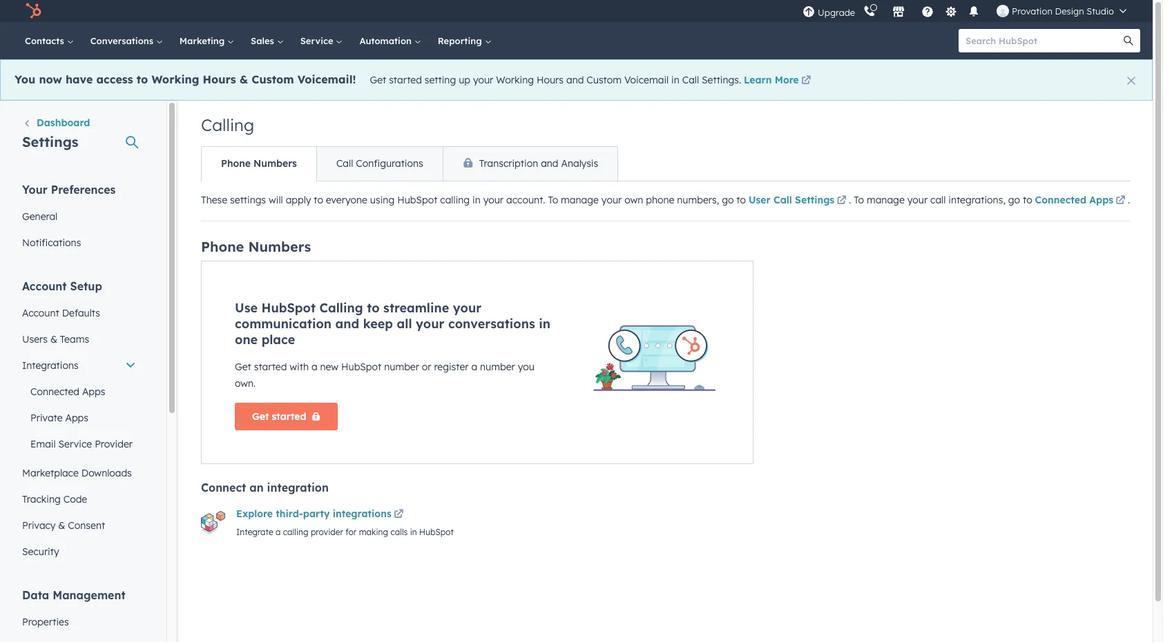 Task type: locate. For each thing, give the bounding box(es) containing it.
data management
[[22, 589, 126, 603]]

numbers down will
[[248, 238, 311, 256]]

reporting
[[438, 35, 484, 46]]

you
[[15, 73, 35, 86]]

go
[[722, 194, 734, 206], [1008, 194, 1020, 206]]

0 horizontal spatial get
[[235, 361, 251, 374]]

party
[[303, 508, 330, 521]]

0 vertical spatial &
[[240, 73, 248, 86]]

0 vertical spatial account
[[22, 280, 67, 294]]

0 vertical spatial link opens in a new window image
[[801, 75, 811, 88]]

calling set up image
[[591, 295, 720, 392]]

private apps link
[[14, 405, 144, 432]]

phone numbers link
[[202, 147, 316, 181]]

dashboard
[[37, 117, 90, 129]]

1 vertical spatial and
[[541, 157, 558, 170]]

james peterson image
[[997, 5, 1009, 17]]

link opens in a new window image inside learn more link
[[801, 75, 811, 88]]

connected apps link
[[1035, 193, 1128, 210], [14, 379, 144, 405]]

link opens in a new window image
[[801, 75, 811, 88], [1116, 193, 1125, 210]]

custom for &
[[252, 73, 294, 86]]

0 vertical spatial connected apps
[[1035, 194, 1113, 206]]

started inside get started with a new hubspot number or register a number you own.
[[254, 361, 287, 374]]

search image
[[1124, 36, 1133, 46]]

numbers
[[254, 157, 297, 170], [248, 238, 311, 256]]

configurations
[[356, 157, 423, 170]]

2 vertical spatial apps
[[65, 412, 88, 425]]

0 horizontal spatial connected apps
[[30, 386, 105, 398]]

apps inside private apps link
[[65, 412, 88, 425]]

connect
[[201, 481, 246, 495]]

hubspot right using
[[397, 194, 437, 206]]

all
[[397, 316, 412, 332]]

and for your
[[335, 316, 359, 332]]

integration
[[267, 481, 329, 495]]

call left settings. at the top right of the page
[[682, 74, 699, 86]]

and inside use hubspot calling to streamline your communication and keep all your conversations in one place
[[335, 316, 359, 332]]

2 vertical spatial and
[[335, 316, 359, 332]]

marketplace downloads
[[22, 468, 132, 480]]

1 horizontal spatial connected
[[1035, 194, 1086, 206]]

2 horizontal spatial and
[[566, 74, 584, 86]]

security
[[22, 546, 59, 559]]

2 account from the top
[[22, 307, 59, 320]]

manage left call
[[867, 194, 905, 206]]

get for use hubspot calling to streamline your communication and keep all your conversations in one place
[[235, 361, 251, 374]]

navigation
[[201, 146, 618, 182]]

data management element
[[14, 588, 144, 643]]

to right user call settings link
[[854, 194, 864, 206]]

0 vertical spatial apps
[[1089, 194, 1113, 206]]

& down sales link
[[240, 73, 248, 86]]

your right all
[[416, 316, 444, 332]]

0 horizontal spatial hours
[[203, 73, 236, 86]]

0 horizontal spatial link opens in a new window image
[[801, 75, 811, 88]]

0 vertical spatial get
[[370, 74, 386, 86]]

1 horizontal spatial working
[[496, 74, 534, 86]]

1 horizontal spatial calling
[[440, 194, 470, 206]]

setting
[[425, 74, 456, 86]]

started for use hubspot calling to streamline your communication and keep all your conversations in one place
[[254, 361, 287, 374]]

account.
[[506, 194, 545, 206]]

0 horizontal spatial a
[[276, 528, 281, 538]]

1 horizontal spatial call
[[682, 74, 699, 86]]

started down with on the left bottom of the page
[[272, 411, 306, 423]]

hours for and
[[537, 74, 564, 86]]

account up account defaults
[[22, 280, 67, 294]]

1 horizontal spatial settings
[[795, 194, 834, 206]]

marketing link
[[171, 22, 242, 59]]

phone numbers
[[221, 157, 297, 170], [201, 238, 311, 256]]

in right voicemail
[[671, 74, 679, 86]]

2 vertical spatial get
[[252, 411, 269, 423]]

contacts
[[25, 35, 67, 46]]

0 horizontal spatial custom
[[252, 73, 294, 86]]

get down automation
[[370, 74, 386, 86]]

service up voicemail!
[[300, 35, 336, 46]]

0 horizontal spatial .
[[849, 194, 851, 206]]

users
[[22, 334, 48, 346]]

privacy & consent
[[22, 520, 105, 532]]

a down third-
[[276, 528, 281, 538]]

get down the own.
[[252, 411, 269, 423]]

started
[[389, 74, 422, 86], [254, 361, 287, 374], [272, 411, 306, 423]]

learn more
[[744, 74, 799, 86]]

0 horizontal spatial go
[[722, 194, 734, 206]]

data
[[22, 589, 49, 603]]

manage down analysis
[[561, 194, 599, 206]]

& right users
[[50, 334, 57, 346]]

0 horizontal spatial connected apps link
[[14, 379, 144, 405]]

1 horizontal spatial number
[[480, 361, 515, 374]]

access
[[96, 73, 133, 86]]

hubspot up "place" on the bottom left of page
[[261, 300, 316, 316]]

a
[[311, 361, 317, 374], [471, 361, 477, 374], [276, 528, 281, 538]]

explore
[[236, 508, 273, 521]]

started down "place" on the bottom left of page
[[254, 361, 287, 374]]

2 horizontal spatial call
[[773, 194, 792, 206]]

call
[[682, 74, 699, 86], [336, 157, 353, 170], [773, 194, 792, 206]]

1 vertical spatial connected apps link
[[14, 379, 144, 405]]

custom for and
[[587, 74, 622, 86]]

0 vertical spatial phone numbers
[[221, 157, 297, 170]]

to left all
[[367, 300, 380, 316]]

in down transcription
[[472, 194, 481, 206]]

1 horizontal spatial to
[[854, 194, 864, 206]]

you now have access to working hours & custom voicemail!
[[15, 73, 356, 86]]

0 horizontal spatial call
[[336, 157, 353, 170]]

marketplaces image
[[892, 6, 905, 19]]

1 vertical spatial started
[[254, 361, 287, 374]]

account for account defaults
[[22, 307, 59, 320]]

call inside the you now have access to working hours & custom voicemail! alert
[[682, 74, 699, 86]]

1 horizontal spatial go
[[1008, 194, 1020, 206]]

integrations
[[333, 508, 391, 521]]

get started
[[252, 411, 306, 423]]

. for .
[[1128, 194, 1130, 206]]

.
[[849, 194, 851, 206], [1128, 194, 1130, 206]]

1 vertical spatial calling
[[319, 300, 363, 316]]

phone numbers down settings
[[201, 238, 311, 256]]

get inside the you now have access to working hours & custom voicemail! alert
[[370, 74, 386, 86]]

marketplace
[[22, 468, 79, 480]]

&
[[240, 73, 248, 86], [50, 334, 57, 346], [58, 520, 65, 532]]

provation
[[1012, 6, 1052, 17]]

notifications image
[[968, 6, 980, 19]]

2 vertical spatial started
[[272, 411, 306, 423]]

calling icon image
[[863, 6, 876, 18]]

go right numbers,
[[722, 194, 734, 206]]

own
[[624, 194, 643, 206]]

a left new
[[311, 361, 317, 374]]

calling
[[201, 115, 254, 135], [319, 300, 363, 316]]

a right register
[[471, 361, 477, 374]]

1 . from the left
[[849, 194, 851, 206]]

in right conversations
[[539, 316, 550, 332]]

setup
[[70, 280, 102, 294]]

to right access on the top of the page
[[137, 73, 148, 86]]

1 vertical spatial &
[[50, 334, 57, 346]]

1 vertical spatial link opens in a new window image
[[1116, 193, 1125, 210]]

0 horizontal spatial calling
[[201, 115, 254, 135]]

up
[[459, 74, 470, 86]]

1 vertical spatial call
[[336, 157, 353, 170]]

1 vertical spatial account
[[22, 307, 59, 320]]

0 horizontal spatial calling
[[283, 528, 308, 538]]

account setup
[[22, 280, 102, 294]]

0 horizontal spatial settings
[[22, 133, 78, 151]]

1 horizontal spatial service
[[300, 35, 336, 46]]

1 horizontal spatial &
[[58, 520, 65, 532]]

to left user in the top right of the page
[[736, 194, 746, 206]]

menu containing provation design studio
[[801, 0, 1136, 22]]

2 number from the left
[[480, 361, 515, 374]]

1 horizontal spatial manage
[[867, 194, 905, 206]]

studio
[[1087, 6, 1114, 17]]

working down the marketing
[[152, 73, 199, 86]]

users & teams link
[[14, 327, 144, 353]]

0 vertical spatial and
[[566, 74, 584, 86]]

started left setting
[[389, 74, 422, 86]]

general link
[[14, 204, 144, 230]]

1 horizontal spatial get
[[252, 411, 269, 423]]

working
[[152, 73, 199, 86], [496, 74, 534, 86]]

account up users
[[22, 307, 59, 320]]

using
[[370, 194, 394, 206]]

get up the own.
[[235, 361, 251, 374]]

and inside the you now have access to working hours & custom voicemail! alert
[[566, 74, 584, 86]]

numbers up will
[[254, 157, 297, 170]]

you now have access to working hours & custom voicemail! alert
[[0, 59, 1153, 101]]

working right up at the left
[[496, 74, 534, 86]]

your left call
[[907, 194, 928, 206]]

0 vertical spatial settings
[[22, 133, 78, 151]]

0 horizontal spatial manage
[[561, 194, 599, 206]]

link opens in a new window image inside user call settings link
[[837, 196, 846, 206]]

1 account from the top
[[22, 280, 67, 294]]

your inside the you now have access to working hours & custom voicemail! alert
[[473, 74, 493, 86]]

0 vertical spatial numbers
[[254, 157, 297, 170]]

menu
[[801, 0, 1136, 22]]

calling up phone numbers link
[[201, 115, 254, 135]]

1 horizontal spatial hours
[[537, 74, 564, 86]]

provation design studio button
[[988, 0, 1135, 22]]

tracking
[[22, 494, 61, 506]]

link opens in a new window image inside learn more link
[[801, 76, 811, 86]]

1 vertical spatial phone
[[201, 238, 244, 256]]

security link
[[14, 539, 144, 566]]

to inside use hubspot calling to streamline your communication and keep all your conversations in one place
[[367, 300, 380, 316]]

2 horizontal spatial &
[[240, 73, 248, 86]]

account
[[22, 280, 67, 294], [22, 307, 59, 320]]

0 horizontal spatial &
[[50, 334, 57, 346]]

call right user in the top right of the page
[[773, 194, 792, 206]]

calls
[[391, 528, 408, 538]]

call up everyone
[[336, 157, 353, 170]]

settings down dashboard link
[[22, 133, 78, 151]]

1 vertical spatial connected apps
[[30, 386, 105, 398]]

0 vertical spatial started
[[389, 74, 422, 86]]

get inside get started with a new hubspot number or register a number you own.
[[235, 361, 251, 374]]

0 horizontal spatial working
[[152, 73, 199, 86]]

& for consent
[[58, 520, 65, 532]]

your
[[22, 183, 48, 197]]

& inside alert
[[240, 73, 248, 86]]

1 vertical spatial service
[[58, 439, 92, 451]]

calling left keep
[[319, 300, 363, 316]]

custom down sales link
[[252, 73, 294, 86]]

link opens in a new window image for more
[[801, 75, 811, 88]]

0 horizontal spatial to
[[548, 194, 558, 206]]

explore third-party integrations link
[[236, 508, 406, 524]]

hubspot right new
[[341, 361, 381, 374]]

have
[[66, 73, 93, 86]]

2 vertical spatial &
[[58, 520, 65, 532]]

settings
[[22, 133, 78, 151], [795, 194, 834, 206]]

started inside the you now have access to working hours & custom voicemail! alert
[[389, 74, 422, 86]]

0 horizontal spatial number
[[384, 361, 419, 374]]

1 horizontal spatial custom
[[587, 74, 622, 86]]

your right up at the left
[[473, 74, 493, 86]]

service link
[[292, 22, 351, 59]]

phone numbers up settings
[[221, 157, 297, 170]]

use hubspot calling to streamline your communication and keep all your conversations in one place
[[235, 300, 550, 348]]

started inside button
[[272, 411, 306, 423]]

0 vertical spatial calling
[[440, 194, 470, 206]]

phone down "these"
[[201, 238, 244, 256]]

1 horizontal spatial calling
[[319, 300, 363, 316]]

one
[[235, 332, 258, 348]]

phone up settings
[[221, 157, 251, 170]]

close image
[[1127, 77, 1135, 85]]

0 vertical spatial call
[[682, 74, 699, 86]]

2 horizontal spatial get
[[370, 74, 386, 86]]

1 horizontal spatial and
[[541, 157, 558, 170]]

code
[[63, 494, 87, 506]]

number
[[384, 361, 419, 374], [480, 361, 515, 374]]

0 horizontal spatial connected
[[30, 386, 79, 398]]

everyone
[[326, 194, 367, 206]]

1 horizontal spatial link opens in a new window image
[[1116, 193, 1125, 210]]

1 horizontal spatial .
[[1128, 194, 1130, 206]]

go right integrations,
[[1008, 194, 1020, 206]]

working for your
[[496, 74, 534, 86]]

0 horizontal spatial and
[[335, 316, 359, 332]]

tracking code link
[[14, 487, 144, 513]]

0 horizontal spatial service
[[58, 439, 92, 451]]

analysis
[[561, 157, 598, 170]]

working for to
[[152, 73, 199, 86]]

0 vertical spatial calling
[[201, 115, 254, 135]]

link opens in a new window image
[[801, 76, 811, 86], [837, 193, 846, 210], [837, 196, 846, 206], [1116, 196, 1125, 206], [394, 508, 403, 524], [394, 510, 403, 521]]

2 . from the left
[[1128, 194, 1130, 206]]

2 horizontal spatial a
[[471, 361, 477, 374]]

register
[[434, 361, 469, 374]]

marketplaces button
[[884, 0, 913, 22]]

number left or
[[384, 361, 419, 374]]

to right account.
[[548, 194, 558, 206]]

connected inside the account setup element
[[30, 386, 79, 398]]

1 vertical spatial connected
[[30, 386, 79, 398]]

reporting link
[[429, 22, 500, 59]]

service down private apps link
[[58, 439, 92, 451]]

to right the apply
[[314, 194, 323, 206]]

0 vertical spatial connected apps link
[[1035, 193, 1128, 210]]

in inside use hubspot calling to streamline your communication and keep all your conversations in one place
[[539, 316, 550, 332]]

your
[[473, 74, 493, 86], [483, 194, 504, 206], [601, 194, 622, 206], [907, 194, 928, 206], [453, 300, 481, 316], [416, 316, 444, 332]]

in inside alert
[[671, 74, 679, 86]]

& right privacy
[[58, 520, 65, 532]]

properties link
[[14, 610, 144, 636]]

apply
[[286, 194, 311, 206]]

help button
[[916, 0, 939, 22]]

number left you
[[480, 361, 515, 374]]

in
[[671, 74, 679, 86], [472, 194, 481, 206], [539, 316, 550, 332], [410, 528, 417, 538]]

settings right user in the top right of the page
[[795, 194, 834, 206]]

privacy
[[22, 520, 56, 532]]

custom left voicemail
[[587, 74, 622, 86]]

numbers inside phone numbers link
[[254, 157, 297, 170]]

upgrade image
[[803, 6, 815, 18]]

conversations link
[[82, 22, 171, 59]]

1 vertical spatial get
[[235, 361, 251, 374]]



Task type: vqa. For each thing, say whether or not it's contained in the screenshot.
"rate" within the Open rate 0% 0 opened
no



Task type: describe. For each thing, give the bounding box(es) containing it.
to inside the you now have access to working hours & custom voicemail! alert
[[137, 73, 148, 86]]

phone
[[646, 194, 674, 206]]

general
[[22, 211, 57, 223]]

1 vertical spatial numbers
[[248, 238, 311, 256]]

transcription and analysis button
[[443, 147, 618, 181]]

account defaults link
[[14, 300, 144, 327]]

learn
[[744, 74, 772, 86]]

started for you now have access to working hours & custom voicemail!
[[389, 74, 422, 86]]

new
[[320, 361, 338, 374]]

properties
[[22, 617, 69, 629]]

with
[[290, 361, 309, 374]]

0 vertical spatial phone
[[221, 157, 251, 170]]

private
[[30, 412, 63, 425]]

settings image
[[944, 6, 957, 18]]

Search HubSpot search field
[[959, 29, 1128, 52]]

1 vertical spatial calling
[[283, 528, 308, 538]]

design
[[1055, 6, 1084, 17]]

keep
[[363, 316, 393, 332]]

management
[[53, 589, 126, 603]]

integrations button
[[14, 353, 144, 379]]

. for . to manage your call integrations, go to
[[849, 194, 851, 206]]

2 vertical spatial call
[[773, 194, 792, 206]]

user call settings
[[749, 194, 834, 206]]

navigation containing phone numbers
[[201, 146, 618, 182]]

calling inside use hubspot calling to streamline your communication and keep all your conversations in one place
[[319, 300, 363, 316]]

hubspot link
[[17, 3, 52, 19]]

automation link
[[351, 22, 429, 59]]

now
[[39, 73, 62, 86]]

call
[[930, 194, 946, 206]]

for
[[345, 528, 357, 538]]

get inside get started button
[[252, 411, 269, 423]]

your left own
[[601, 194, 622, 206]]

0 vertical spatial service
[[300, 35, 336, 46]]

third-
[[276, 508, 303, 521]]

you
[[518, 361, 534, 374]]

get for you now have access to working hours & custom voicemail!
[[370, 74, 386, 86]]

contacts link
[[17, 22, 82, 59]]

email
[[30, 439, 56, 451]]

link opens in a new window image inside explore third-party integrations link
[[394, 510, 403, 521]]

1 horizontal spatial connected apps link
[[1035, 193, 1128, 210]]

provider
[[311, 528, 343, 538]]

upgrade
[[818, 7, 855, 18]]

1 horizontal spatial connected apps
[[1035, 194, 1113, 206]]

help image
[[921, 6, 934, 19]]

call configurations
[[336, 157, 423, 170]]

voicemail!
[[297, 73, 356, 86]]

more
[[775, 74, 799, 86]]

sales link
[[242, 22, 292, 59]]

your left account.
[[483, 194, 504, 206]]

settings link
[[942, 4, 959, 18]]

making
[[359, 528, 388, 538]]

user
[[749, 194, 771, 206]]

account setup element
[[14, 279, 144, 566]]

1 vertical spatial apps
[[82, 386, 105, 398]]

and for working
[[566, 74, 584, 86]]

voicemail
[[624, 74, 669, 86]]

2 to from the left
[[854, 194, 864, 206]]

integrate
[[236, 528, 273, 538]]

transcription and analysis
[[479, 157, 598, 170]]

2 manage from the left
[[867, 194, 905, 206]]

search button
[[1117, 29, 1140, 52]]

0 vertical spatial connected
[[1035, 194, 1086, 206]]

calling icon button
[[858, 2, 881, 20]]

learn more link
[[744, 74, 813, 88]]

connected apps inside the account setup element
[[30, 386, 105, 398]]

1 vertical spatial phone numbers
[[201, 238, 311, 256]]

dashboard link
[[22, 116, 90, 133]]

use
[[235, 300, 258, 316]]

service inside the account setup element
[[58, 439, 92, 451]]

integrate a calling provider for making calls in hubspot
[[236, 528, 454, 538]]

and inside button
[[541, 157, 558, 170]]

explore third-party integrations
[[236, 508, 391, 521]]

account defaults
[[22, 307, 100, 320]]

marketing
[[179, 35, 227, 46]]

get started setting up your working hours and custom voicemail in call settings.
[[370, 74, 744, 86]]

1 number from the left
[[384, 361, 419, 374]]

conversations
[[448, 316, 535, 332]]

defaults
[[62, 307, 100, 320]]

1 go from the left
[[722, 194, 734, 206]]

account for account setup
[[22, 280, 67, 294]]

will
[[269, 194, 283, 206]]

in right calls
[[410, 528, 417, 538]]

conversations
[[90, 35, 156, 46]]

phone numbers inside navigation
[[221, 157, 297, 170]]

to right integrations,
[[1023, 194, 1032, 206]]

teams
[[60, 334, 89, 346]]

provation design studio
[[1012, 6, 1114, 17]]

2 go from the left
[[1008, 194, 1020, 206]]

your preferences element
[[14, 182, 144, 256]]

numbers,
[[677, 194, 719, 206]]

sales
[[251, 35, 277, 46]]

an
[[250, 481, 264, 495]]

1 vertical spatial settings
[[795, 194, 834, 206]]

hubspot image
[[25, 3, 41, 19]]

integrations,
[[948, 194, 1005, 206]]

connect an integration
[[201, 481, 329, 495]]

settings.
[[702, 74, 741, 86]]

consent
[[68, 520, 105, 532]]

hours for &
[[203, 73, 236, 86]]

integrations
[[22, 360, 79, 372]]

link opens in a new window image for apps
[[1116, 193, 1125, 210]]

notifications button
[[962, 0, 986, 22]]

hubspot inside use hubspot calling to streamline your communication and keep all your conversations in one place
[[261, 300, 316, 316]]

hubspot inside get started with a new hubspot number or register a number you own.
[[341, 361, 381, 374]]

tracking code
[[22, 494, 87, 506]]

transcription
[[479, 157, 538, 170]]

your right streamline
[[453, 300, 481, 316]]

1 to from the left
[[548, 194, 558, 206]]

1 horizontal spatial a
[[311, 361, 317, 374]]

notifications link
[[14, 230, 144, 256]]

& for teams
[[50, 334, 57, 346]]

these settings will apply to everyone using hubspot calling in your account. to manage your own phone numbers, go to
[[201, 194, 749, 206]]

1 manage from the left
[[561, 194, 599, 206]]

hubspot right calls
[[419, 528, 454, 538]]

email service provider link
[[14, 432, 144, 458]]

these
[[201, 194, 227, 206]]

marketplace downloads link
[[14, 461, 144, 487]]



